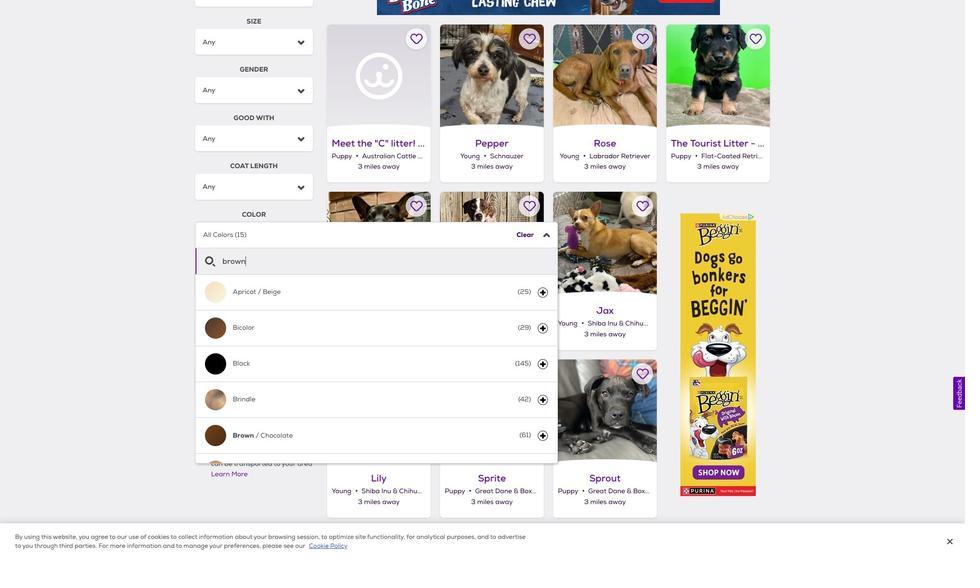 Task type: vqa. For each thing, say whether or not it's contained in the screenshot.
option group
no



Task type: locate. For each thing, give the bounding box(es) containing it.
advertisement element
[[377, 0, 720, 15], [681, 214, 756, 496]]

lily , adoptable dog, young female shiba inu & chihuahua mix, 3 miles away. image
[[327, 360, 431, 463]]

mindi , adoptable dog, young female whippet mix, 3 miles away. image
[[440, 192, 544, 296]]

list box
[[196, 275, 558, 489]]

jax, adoptable dog, young male shiba inu & chihuahua mix, 3 miles away. image
[[553, 192, 657, 296]]

privacy alert dialog
[[0, 524, 965, 562]]

0 vertical spatial advertisement element
[[377, 0, 720, 15]]

None text field
[[195, 415, 313, 441]]

1 vertical spatial advertisement element
[[681, 214, 756, 496]]

rose , adoptable dog, young female labrador retriever, 3 miles away. image
[[553, 24, 657, 128]]

sprout , adoptable dog, puppy male great dane & boxer mix, 3 miles away. image
[[553, 360, 657, 463]]



Task type: describe. For each thing, give the bounding box(es) containing it.
pepper, adoptable dog, young female schnauzer, 3 miles away. image
[[440, 24, 544, 128]]

Search By Color text field
[[196, 248, 558, 274]]

select age, puppy, young image
[[203, 0, 289, 7]]

valkyrie , adoptable dog, puppy female siberian husky & american bully mix, 3 miles away. image
[[327, 192, 431, 296]]

the tourist litter - sweet, gentle, medium-sized! , adoptable dog, puppy female flat-coated retriever mix, 3 miles away. image
[[666, 24, 770, 128]]

sprite , adoptable dog, puppy male great dane & boxer mix, 3 miles away. image
[[440, 360, 544, 463]]



